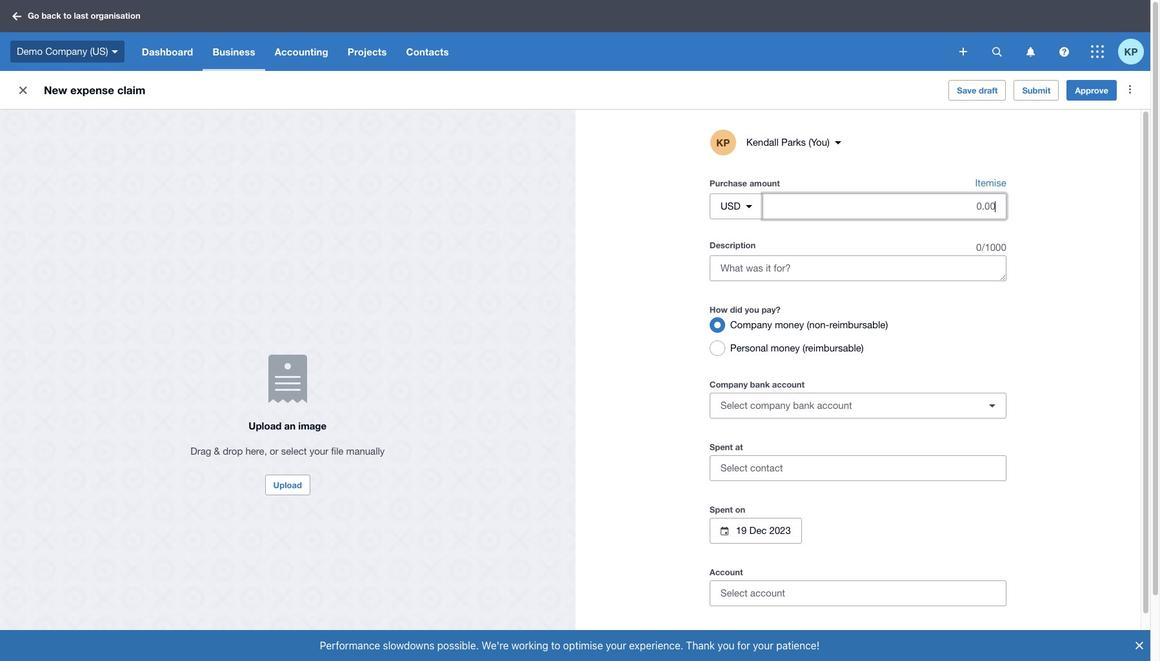 Task type: locate. For each thing, give the bounding box(es) containing it.
spent at
[[710, 442, 743, 452]]

company for company money (non-reimbursable)
[[730, 319, 772, 330]]

did
[[730, 305, 742, 315]]

svg image up approve button
[[1059, 47, 1069, 56]]

1 vertical spatial account
[[817, 400, 852, 411]]

image
[[298, 420, 327, 431]]

close image
[[10, 77, 36, 103]]

upload left an
[[249, 420, 282, 431]]

bank
[[750, 379, 770, 390], [793, 400, 814, 411]]

svg image inside 'go back to last organisation' link
[[12, 12, 21, 20]]

1 vertical spatial status
[[710, 481, 1006, 497]]

company inside option group
[[730, 319, 772, 330]]

1 vertical spatial company
[[730, 319, 772, 330]]

(non-
[[807, 319, 829, 330]]

go back to last organisation link
[[8, 5, 148, 28]]

svg image right '(us)'
[[111, 50, 118, 53]]

svg image up save
[[959, 48, 967, 55]]

money for personal
[[771, 343, 800, 354]]

itemise link
[[975, 175, 1006, 191]]

account up select company bank account
[[772, 379, 805, 390]]

new
[[44, 83, 67, 97]]

bank right company
[[793, 400, 814, 411]]

1 vertical spatial upload
[[273, 480, 302, 490]]

bank inside popup button
[[793, 400, 814, 411]]

usd button
[[710, 194, 763, 219]]

company left '(us)'
[[45, 46, 87, 57]]

see more options image
[[1117, 77, 1143, 102]]

here,
[[245, 446, 267, 456]]

go back to last organisation
[[28, 10, 140, 21]]

spent inside field
[[710, 442, 733, 452]]

spent left on
[[710, 505, 733, 515]]

save draft button
[[949, 80, 1006, 101]]

company down you
[[730, 319, 772, 330]]

demo company (us)
[[17, 46, 108, 57]]

0 horizontal spatial kp
[[716, 136, 730, 148]]

1 vertical spatial kp
[[716, 136, 730, 148]]

business
[[213, 46, 255, 57]]

banner containing kp
[[0, 0, 1150, 71]]

kp left kendall
[[716, 136, 730, 148]]

drop
[[223, 446, 243, 456]]

2 vertical spatial company
[[710, 379, 748, 390]]

company
[[45, 46, 87, 57], [730, 319, 772, 330], [710, 379, 748, 390]]

0 vertical spatial bank
[[750, 379, 770, 390]]

1 horizontal spatial account
[[817, 400, 852, 411]]

pay?
[[762, 305, 781, 315]]

business button
[[203, 32, 265, 71]]

svg image left go
[[12, 12, 21, 20]]

0 vertical spatial company
[[45, 46, 87, 57]]

bank up company
[[750, 379, 770, 390]]

Description text field
[[710, 256, 1006, 281]]

kendall parks (you)
[[746, 137, 830, 148]]

kp up see more options 'icon'
[[1124, 45, 1138, 57]]

money down company money (non-reimbursable)
[[771, 343, 800, 354]]

company money (non-reimbursable)
[[730, 319, 888, 330]]

submit button
[[1014, 80, 1059, 101]]

go
[[28, 10, 39, 21]]

1 vertical spatial spent
[[710, 505, 733, 515]]

your
[[309, 446, 328, 456]]

upload an image
[[249, 420, 327, 431]]

0/1000
[[976, 242, 1006, 253]]

svg image
[[1091, 45, 1104, 58], [959, 48, 967, 55], [111, 50, 118, 53]]

status down select account text field
[[710, 606, 1006, 622]]

an
[[284, 420, 296, 431]]

upload button
[[265, 475, 310, 495]]

status down purchase amount field
[[763, 219, 1006, 235]]

spent
[[710, 442, 733, 452], [710, 505, 733, 515]]

dashboard
[[142, 46, 193, 57]]

account inside popup button
[[817, 400, 852, 411]]

company up "select"
[[710, 379, 748, 390]]

usd
[[721, 201, 741, 212]]

organisation
[[91, 10, 140, 21]]

0 vertical spatial kp
[[1124, 45, 1138, 57]]

you
[[745, 305, 759, 315]]

on
[[735, 505, 745, 515]]

dialog
[[0, 630, 1160, 661]]

svg image
[[12, 12, 21, 20], [992, 47, 1002, 56], [1026, 47, 1035, 56], [1059, 47, 1069, 56]]

banner
[[0, 0, 1150, 71]]

1 spent from the top
[[710, 442, 733, 452]]

1 horizontal spatial bank
[[793, 400, 814, 411]]

kp
[[1124, 45, 1138, 57], [716, 136, 730, 148]]

0 vertical spatial status
[[763, 219, 1006, 235]]

2 vertical spatial status
[[710, 606, 1006, 622]]

0 horizontal spatial account
[[772, 379, 805, 390]]

upload down drag & drop here, or select your file manually
[[273, 480, 302, 490]]

draft
[[979, 85, 998, 95]]

1 vertical spatial money
[[771, 343, 800, 354]]

demo
[[17, 46, 43, 57]]

submit
[[1022, 85, 1051, 95]]

money
[[775, 319, 804, 330], [771, 343, 800, 354]]

money down pay?
[[775, 319, 804, 330]]

(you)
[[809, 137, 830, 148]]

select company bank account
[[721, 400, 852, 411]]

how
[[710, 305, 728, 315]]

account
[[772, 379, 805, 390], [817, 400, 852, 411]]

option group
[[704, 312, 1006, 361]]

1 vertical spatial bank
[[793, 400, 814, 411]]

purchase amount
[[710, 178, 780, 188]]

kp button
[[1118, 32, 1150, 71]]

svg image left kp popup button
[[1091, 45, 1104, 58]]

0 horizontal spatial svg image
[[111, 50, 118, 53]]

parks
[[781, 137, 806, 148]]

account
[[710, 567, 743, 577]]

dec
[[749, 525, 767, 536]]

status down spent at text field
[[710, 481, 1006, 497]]

option group containing company money (non-reimbursable)
[[704, 312, 1006, 361]]

status
[[763, 219, 1006, 235], [710, 481, 1006, 497], [710, 606, 1006, 622]]

spent left at
[[710, 442, 733, 452]]

account down (reimbursable)
[[817, 400, 852, 411]]

last
[[74, 10, 88, 21]]

new expense claim
[[44, 83, 145, 97]]

status for select account text field
[[710, 606, 1006, 622]]

0 vertical spatial upload
[[249, 420, 282, 431]]

save draft
[[957, 85, 998, 95]]

upload inside button
[[273, 480, 302, 490]]

2 spent from the top
[[710, 505, 733, 515]]

None field
[[710, 581, 1006, 622]]

approve button
[[1067, 80, 1117, 101]]

svg image inside 'demo company (us)' popup button
[[111, 50, 118, 53]]

company bank account
[[710, 379, 805, 390]]

2 horizontal spatial svg image
[[1091, 45, 1104, 58]]

1 horizontal spatial kp
[[1124, 45, 1138, 57]]

projects button
[[338, 32, 396, 71]]

0 vertical spatial money
[[775, 319, 804, 330]]

drag & drop here, or select your file manually
[[190, 446, 385, 456]]

Purchase amount field
[[763, 194, 1006, 219]]

upload
[[249, 420, 282, 431], [273, 480, 302, 490]]

personal
[[730, 343, 768, 354]]

2023
[[769, 525, 791, 536]]

description
[[710, 240, 756, 250]]

svg image up draft
[[992, 47, 1002, 56]]

0 vertical spatial spent
[[710, 442, 733, 452]]

demo company (us) button
[[0, 32, 132, 71]]



Task type: describe. For each thing, give the bounding box(es) containing it.
save
[[957, 85, 976, 95]]

amount
[[749, 178, 780, 188]]

file
[[331, 446, 344, 456]]

19 dec 2023
[[736, 525, 791, 536]]

select company bank account button
[[710, 393, 1006, 419]]

dashboard link
[[132, 32, 203, 71]]

projects
[[348, 46, 387, 57]]

claim
[[117, 83, 145, 97]]

select
[[721, 400, 748, 411]]

money for company
[[775, 319, 804, 330]]

&
[[214, 446, 220, 456]]

purchase
[[710, 178, 747, 188]]

purchase date image
[[721, 527, 728, 535]]

at
[[735, 442, 743, 452]]

0 vertical spatial account
[[772, 379, 805, 390]]

(reimbursable)
[[803, 343, 864, 354]]

personal money (reimbursable)
[[730, 343, 864, 354]]

spent on
[[710, 505, 745, 515]]

Spent at text field
[[710, 456, 977, 481]]

kendall
[[746, 137, 779, 148]]

back
[[42, 10, 61, 21]]

status for purchase amount field
[[763, 219, 1006, 235]]

itemise
[[975, 177, 1006, 188]]

how did you pay?
[[710, 305, 781, 315]]

spent for spent at
[[710, 442, 733, 452]]

to
[[63, 10, 72, 21]]

select
[[281, 446, 307, 456]]

company for company bank account
[[710, 379, 748, 390]]

Select account text field
[[710, 581, 1006, 606]]

19
[[736, 525, 747, 536]]

Spent at field
[[710, 439, 1006, 497]]

company inside popup button
[[45, 46, 87, 57]]

0 horizontal spatial bank
[[750, 379, 770, 390]]

accounting
[[275, 46, 328, 57]]

approve
[[1075, 85, 1108, 95]]

accounting button
[[265, 32, 338, 71]]

contacts
[[406, 46, 449, 57]]

drag
[[190, 446, 211, 456]]

expense
[[70, 83, 114, 97]]

upload for upload
[[273, 480, 302, 490]]

company
[[750, 400, 790, 411]]

kp inside popup button
[[1124, 45, 1138, 57]]

optional
[[710, 628, 755, 641]]

1 horizontal spatial svg image
[[959, 48, 967, 55]]

upload for upload an image
[[249, 420, 282, 431]]

manually
[[346, 446, 385, 456]]

contacts button
[[396, 32, 459, 71]]

(us)
[[90, 46, 108, 57]]

svg image up submit
[[1026, 47, 1035, 56]]

reimbursable)
[[829, 319, 888, 330]]

spent for spent on
[[710, 505, 733, 515]]

or
[[270, 446, 278, 456]]



Task type: vqa. For each thing, say whether or not it's contained in the screenshot.
main content
no



